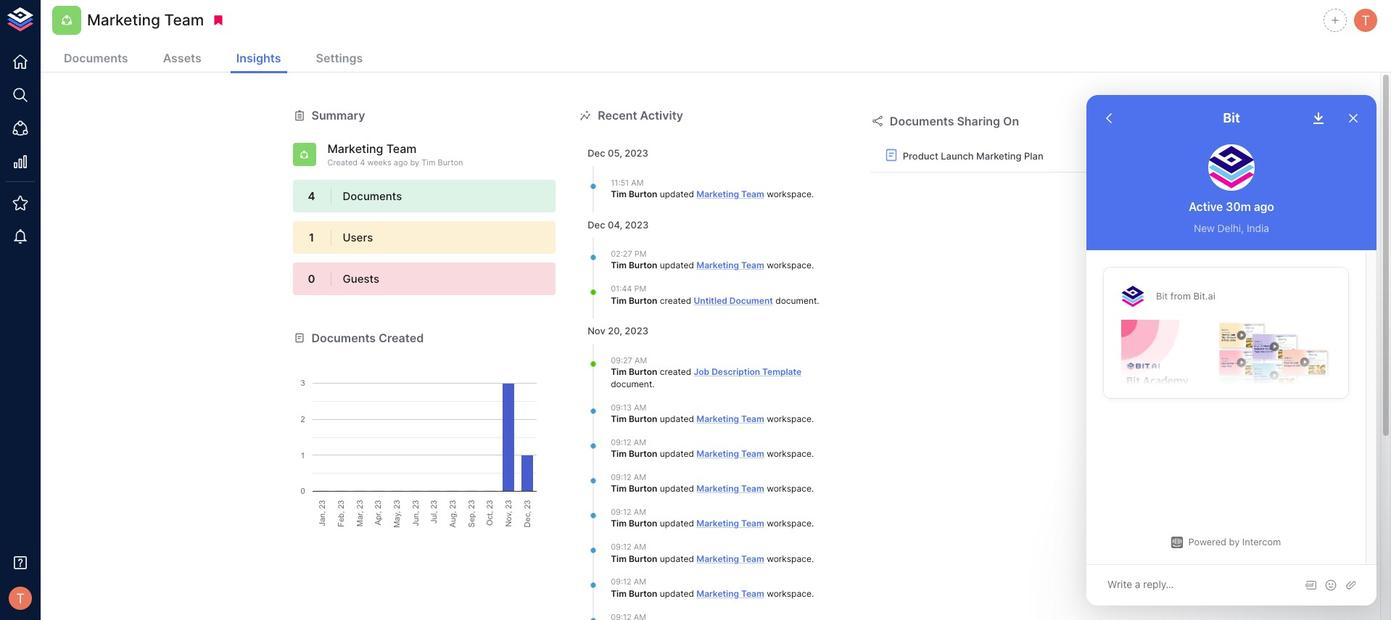 Task type: vqa. For each thing, say whether or not it's contained in the screenshot.


Task type: locate. For each thing, give the bounding box(es) containing it.
3 marketing team link from the top
[[697, 413, 765, 424]]

0 horizontal spatial document
[[611, 379, 652, 389]]

burton
[[438, 157, 463, 167], [629, 189, 658, 199], [629, 260, 658, 271], [629, 295, 658, 306], [629, 366, 658, 377], [629, 413, 658, 424], [629, 448, 658, 459], [629, 483, 658, 494], [629, 518, 658, 529], [629, 553, 658, 564], [629, 588, 658, 599]]

remove bookmark image
[[212, 14, 225, 27]]

launch
[[941, 150, 974, 162]]

5 workspace from the top
[[767, 483, 812, 494]]

pm inside 02:27 pm tim burton updated marketing team workspace .
[[635, 249, 647, 259]]

team inside 09:13 am tim burton updated marketing team workspace .
[[742, 413, 765, 424]]

ago
[[394, 157, 408, 167]]

am
[[631, 177, 644, 188], [635, 355, 647, 365], [634, 402, 647, 412], [634, 437, 646, 447], [634, 472, 646, 482], [634, 507, 646, 517], [634, 542, 646, 552], [634, 577, 646, 587]]

t button
[[1352, 7, 1380, 34], [4, 583, 36, 615]]

documents
[[64, 51, 128, 65], [890, 114, 954, 128], [343, 189, 402, 203], [312, 331, 376, 345]]

tim inside 09:13 am tim burton updated marketing team workspace .
[[611, 413, 627, 424]]

. inside 01:44 pm tim burton created untitled document document .
[[817, 295, 820, 306]]

0 horizontal spatial 4
[[308, 189, 315, 203]]

created
[[660, 295, 692, 306], [660, 366, 692, 377]]

2023
[[625, 148, 649, 159], [625, 219, 649, 231], [625, 325, 649, 337]]

1 pm from the top
[[635, 249, 647, 259]]

product
[[903, 150, 939, 162]]

tim
[[422, 157, 436, 167], [611, 189, 627, 199], [611, 260, 627, 271], [611, 295, 627, 306], [611, 366, 627, 377], [611, 413, 627, 424], [611, 448, 627, 459], [611, 483, 627, 494], [611, 518, 627, 529], [611, 553, 627, 564], [611, 588, 627, 599]]

09:13
[[611, 402, 632, 412]]

0 vertical spatial 4
[[360, 157, 365, 167]]

1 vertical spatial t
[[16, 590, 25, 606]]

marketing inside 02:27 pm tim burton updated marketing team workspace .
[[697, 260, 739, 271]]

updated inside 09:13 am tim burton updated marketing team workspace .
[[660, 413, 694, 424]]

pm for created
[[634, 284, 647, 294]]

2 created from the top
[[660, 366, 692, 377]]

created left untitled at the top of the page
[[660, 295, 692, 306]]

dialog
[[1087, 95, 1377, 606]]

0 vertical spatial document
[[776, 295, 817, 306]]

2 2023 from the top
[[625, 219, 649, 231]]

4 left weeks
[[360, 157, 365, 167]]

1 horizontal spatial t
[[1362, 12, 1370, 28]]

0 vertical spatial created
[[328, 157, 358, 167]]

2 updated from the top
[[660, 260, 694, 271]]

1
[[309, 231, 314, 245]]

marketing
[[87, 11, 160, 29], [328, 142, 383, 156], [977, 150, 1022, 162], [697, 189, 739, 199], [697, 260, 739, 271], [697, 413, 739, 424], [697, 448, 739, 459], [697, 483, 739, 494], [697, 518, 739, 529], [697, 553, 739, 564], [697, 588, 739, 599]]

0
[[308, 272, 315, 286]]

2023 right 04,
[[625, 219, 649, 231]]

assets
[[163, 51, 202, 65]]

2 09:12 from the top
[[611, 472, 632, 482]]

3 workspace from the top
[[767, 413, 812, 424]]

updated
[[660, 189, 694, 199], [660, 260, 694, 271], [660, 413, 694, 424], [660, 448, 694, 459], [660, 483, 694, 494], [660, 518, 694, 529], [660, 553, 694, 564], [660, 588, 694, 599]]

2023 right the 05,
[[625, 148, 649, 159]]

. inside '11:51 am tim burton updated marketing team workspace .'
[[812, 189, 814, 199]]

2 dec from the top
[[588, 219, 606, 231]]

documents down marketing team
[[64, 51, 128, 65]]

pm right 02:27 on the left top of the page
[[635, 249, 647, 259]]

2023 right 20,
[[625, 325, 649, 337]]

.
[[812, 189, 814, 199], [812, 260, 814, 271], [817, 295, 820, 306], [652, 379, 655, 389], [812, 413, 814, 424], [812, 448, 814, 459], [812, 483, 814, 494], [812, 518, 814, 529], [812, 553, 814, 564], [812, 588, 814, 599]]

1 vertical spatial created
[[660, 366, 692, 377]]

team inside '11:51 am tim burton updated marketing team workspace .'
[[742, 189, 765, 199]]

1 vertical spatial pm
[[634, 284, 647, 294]]

1 vertical spatial created
[[379, 331, 424, 345]]

t
[[1362, 12, 1370, 28], [16, 590, 25, 606]]

0 vertical spatial 2023
[[625, 148, 649, 159]]

recent activity
[[598, 108, 683, 123]]

summary
[[312, 108, 365, 123]]

09:27 am tim burton created job description template document .
[[611, 355, 802, 389]]

documents up product
[[890, 114, 954, 128]]

2 marketing team link from the top
[[697, 260, 765, 271]]

workspace
[[767, 189, 812, 199], [767, 260, 812, 271], [767, 413, 812, 424], [767, 448, 812, 459], [767, 483, 812, 494], [767, 518, 812, 529], [767, 553, 812, 564], [767, 588, 812, 599]]

0 horizontal spatial created
[[328, 157, 358, 167]]

7 updated from the top
[[660, 553, 694, 564]]

0 vertical spatial created
[[660, 295, 692, 306]]

team inside 02:27 pm tim burton updated marketing team workspace .
[[742, 260, 765, 271]]

1 vertical spatial dec
[[588, 219, 606, 231]]

09:12 am tim burton updated marketing team workspace .
[[611, 437, 814, 459], [611, 472, 814, 494], [611, 507, 814, 529], [611, 542, 814, 564], [611, 577, 814, 599]]

insights
[[236, 51, 281, 65]]

dec left 04,
[[588, 219, 606, 231]]

pm right 01:44
[[634, 284, 647, 294]]

2 workspace from the top
[[767, 260, 812, 271]]

pm
[[635, 249, 647, 259], [634, 284, 647, 294]]

document up 09:13
[[611, 379, 652, 389]]

document
[[730, 295, 773, 306]]

0 horizontal spatial t button
[[4, 583, 36, 615]]

marketing inside marketing team created 4 weeks ago by tim burton
[[328, 142, 383, 156]]

marketing inside 09:13 am tim burton updated marketing team workspace .
[[697, 413, 739, 424]]

insights link
[[231, 45, 287, 73]]

untitled document link
[[694, 295, 773, 306]]

1 vertical spatial 2023
[[625, 219, 649, 231]]

am inside 09:13 am tim burton updated marketing team workspace .
[[634, 402, 647, 412]]

4 up "1"
[[308, 189, 315, 203]]

document inside 09:27 am tim burton created job description template document .
[[611, 379, 652, 389]]

document right document
[[776, 295, 817, 306]]

2 pm from the top
[[634, 284, 647, 294]]

documents down weeks
[[343, 189, 402, 203]]

1 workspace from the top
[[767, 189, 812, 199]]

documents for 'documents' link
[[64, 51, 128, 65]]

team
[[164, 11, 204, 29], [386, 142, 417, 156], [742, 189, 765, 199], [742, 260, 765, 271], [742, 413, 765, 424], [742, 448, 765, 459], [742, 483, 765, 494], [742, 518, 765, 529], [742, 553, 765, 564], [742, 588, 765, 599]]

workspace inside 02:27 pm tim burton updated marketing team workspace .
[[767, 260, 812, 271]]

updated inside '11:51 am tim burton updated marketing team workspace .'
[[660, 189, 694, 199]]

created for untitled
[[660, 295, 692, 306]]

activity
[[640, 108, 683, 123]]

1 vertical spatial 4
[[308, 189, 315, 203]]

1 updated from the top
[[660, 189, 694, 199]]

created
[[328, 157, 358, 167], [379, 331, 424, 345]]

created left weeks
[[328, 157, 358, 167]]

dec
[[588, 148, 606, 159], [588, 219, 606, 231]]

4
[[360, 157, 365, 167], [308, 189, 315, 203]]

created inside 09:27 am tim burton created job description template document .
[[660, 366, 692, 377]]

created inside 01:44 pm tim burton created untitled document document .
[[660, 295, 692, 306]]

7 marketing team link from the top
[[697, 553, 765, 564]]

2023 for dec 05, 2023
[[625, 148, 649, 159]]

pm inside 01:44 pm tim burton created untitled document document .
[[634, 284, 647, 294]]

09:12
[[611, 437, 632, 447], [611, 472, 632, 482], [611, 507, 632, 517], [611, 542, 632, 552], [611, 577, 632, 587]]

am inside '11:51 am tim burton updated marketing team workspace .'
[[631, 177, 644, 188]]

document
[[776, 295, 817, 306], [611, 379, 652, 389]]

marketing team link
[[697, 189, 765, 199], [697, 260, 765, 271], [697, 413, 765, 424], [697, 448, 765, 459], [697, 483, 765, 494], [697, 518, 765, 529], [697, 553, 765, 564], [697, 588, 765, 599]]

1 2023 from the top
[[625, 148, 649, 159]]

dec for dec 05, 2023
[[588, 148, 606, 159]]

job
[[694, 366, 710, 377]]

0 vertical spatial dec
[[588, 148, 606, 159]]

4 inside marketing team created 4 weeks ago by tim burton
[[360, 157, 365, 167]]

3 updated from the top
[[660, 413, 694, 424]]

0 vertical spatial t button
[[1352, 7, 1380, 34]]

documents created
[[312, 331, 424, 345]]

burton inside '11:51 am tim burton updated marketing team workspace .'
[[629, 189, 658, 199]]

weeks
[[367, 157, 392, 167]]

by
[[410, 157, 419, 167]]

tim inside 02:27 pm tim burton updated marketing team workspace .
[[611, 260, 627, 271]]

created down guests
[[379, 331, 424, 345]]

t for the leftmost t 'button'
[[16, 590, 25, 606]]

burton inside 09:27 am tim burton created job description template document .
[[629, 366, 658, 377]]

template
[[763, 366, 802, 377]]

dec left the 05,
[[588, 148, 606, 159]]

am inside 09:27 am tim burton created job description template document .
[[635, 355, 647, 365]]

3 09:12 from the top
[[611, 507, 632, 517]]

documents link
[[58, 45, 134, 73]]

documents down guests
[[312, 331, 376, 345]]

4 workspace from the top
[[767, 448, 812, 459]]

. inside 02:27 pm tim burton updated marketing team workspace .
[[812, 260, 814, 271]]

guests
[[343, 272, 379, 286]]

created left job
[[660, 366, 692, 377]]

1 dec from the top
[[588, 148, 606, 159]]

1 horizontal spatial 4
[[360, 157, 365, 167]]

1 horizontal spatial document
[[776, 295, 817, 306]]

0 horizontal spatial t
[[16, 590, 25, 606]]

1 vertical spatial document
[[611, 379, 652, 389]]

6 updated from the top
[[660, 518, 694, 529]]

1 created from the top
[[660, 295, 692, 306]]

users
[[343, 231, 373, 245]]

09:27
[[611, 355, 633, 365]]

2 vertical spatial 2023
[[625, 325, 649, 337]]

8 workspace from the top
[[767, 588, 812, 599]]

settings link
[[310, 45, 369, 73]]

0 vertical spatial t
[[1362, 12, 1370, 28]]

dec 05, 2023
[[588, 148, 649, 159]]

document inside 01:44 pm tim burton created untitled document document .
[[776, 295, 817, 306]]

3 2023 from the top
[[625, 325, 649, 337]]

untitled
[[694, 295, 728, 306]]

1 vertical spatial t button
[[4, 583, 36, 615]]

6 workspace from the top
[[767, 518, 812, 529]]

marketing team created 4 weeks ago by tim burton
[[328, 142, 463, 167]]

0 vertical spatial pm
[[635, 249, 647, 259]]

5 marketing team link from the top
[[697, 483, 765, 494]]

nov 20, 2023
[[588, 325, 649, 337]]



Task type: describe. For each thing, give the bounding box(es) containing it.
02:27 pm tim burton updated marketing team workspace .
[[611, 249, 814, 271]]

description
[[712, 366, 760, 377]]

workspace inside '11:51 am tim burton updated marketing team workspace .'
[[767, 189, 812, 199]]

8 marketing team link from the top
[[697, 588, 765, 599]]

5 updated from the top
[[660, 483, 694, 494]]

marketing inside '11:51 am tim burton updated marketing team workspace .'
[[697, 189, 739, 199]]

4 09:12 from the top
[[611, 542, 632, 552]]

on
[[1003, 114, 1020, 128]]

dec for dec 04, 2023
[[588, 219, 606, 231]]

4 marketing team link from the top
[[697, 448, 765, 459]]

1 09:12 from the top
[[611, 437, 632, 447]]

burton inside 01:44 pm tim burton created untitled document document .
[[629, 295, 658, 306]]

2 09:12 am tim burton updated marketing team workspace . from the top
[[611, 472, 814, 494]]

plan
[[1024, 150, 1044, 162]]

t for t 'button' to the right
[[1362, 12, 1370, 28]]

2023 for nov 20, 2023
[[625, 325, 649, 337]]

burton inside 02:27 pm tim burton updated marketing team workspace .
[[629, 260, 658, 271]]

1 horizontal spatial t button
[[1352, 7, 1380, 34]]

05,
[[608, 148, 622, 159]]

recent
[[598, 108, 637, 123]]

a chart. image
[[293, 346, 556, 528]]

team inside marketing team created 4 weeks ago by tim burton
[[386, 142, 417, 156]]

5 09:12 from the top
[[611, 577, 632, 587]]

documents sharing on
[[890, 114, 1020, 128]]

created for job
[[660, 366, 692, 377]]

09:13 am tim burton updated marketing team workspace .
[[611, 402, 814, 424]]

sharing
[[957, 114, 1001, 128]]

1 horizontal spatial created
[[379, 331, 424, 345]]

tim inside 01:44 pm tim burton created untitled document document .
[[611, 295, 627, 306]]

04,
[[608, 219, 623, 231]]

documents for documents created
[[312, 331, 376, 345]]

a chart. element
[[293, 346, 556, 528]]

20,
[[608, 325, 622, 337]]

nov
[[588, 325, 606, 337]]

assets link
[[157, 45, 207, 73]]

. inside 09:13 am tim burton updated marketing team workspace .
[[812, 413, 814, 424]]

documents for documents sharing on
[[890, 114, 954, 128]]

8 updated from the top
[[660, 588, 694, 599]]

dec 04, 2023
[[588, 219, 649, 231]]

job description template link
[[694, 366, 802, 377]]

5 09:12 am tim burton updated marketing team workspace . from the top
[[611, 577, 814, 599]]

02:27
[[611, 249, 632, 259]]

updated inside 02:27 pm tim burton updated marketing team workspace .
[[660, 260, 694, 271]]

1 marketing team link from the top
[[697, 189, 765, 199]]

11:51 am tim burton updated marketing team workspace .
[[611, 177, 814, 199]]

2023 for dec 04, 2023
[[625, 219, 649, 231]]

tim inside marketing team created 4 weeks ago by tim burton
[[422, 157, 436, 167]]

tim inside '11:51 am tim burton updated marketing team workspace .'
[[611, 189, 627, 199]]

01:44
[[611, 284, 632, 294]]

burton inside marketing team created 4 weeks ago by tim burton
[[438, 157, 463, 167]]

created inside marketing team created 4 weeks ago by tim burton
[[328, 157, 358, 167]]

6 marketing team link from the top
[[697, 518, 765, 529]]

1 09:12 am tim burton updated marketing team workspace . from the top
[[611, 437, 814, 459]]

workspace inside 09:13 am tim burton updated marketing team workspace .
[[767, 413, 812, 424]]

burton inside 09:13 am tim burton updated marketing team workspace .
[[629, 413, 658, 424]]

4 09:12 am tim burton updated marketing team workspace . from the top
[[611, 542, 814, 564]]

4 updated from the top
[[660, 448, 694, 459]]

tim inside 09:27 am tim burton created job description template document .
[[611, 366, 627, 377]]

11:51
[[611, 177, 629, 188]]

. inside 09:27 am tim burton created job description template document .
[[652, 379, 655, 389]]

product launch marketing plan
[[903, 150, 1044, 162]]

product launch marketing plan link
[[871, 141, 1123, 172]]

01:44 pm tim burton created untitled document document .
[[611, 284, 820, 306]]

pm for updated
[[635, 249, 647, 259]]

settings
[[316, 51, 363, 65]]

7 workspace from the top
[[767, 553, 812, 564]]

marketing team
[[87, 11, 204, 29]]

3 09:12 am tim burton updated marketing team workspace . from the top
[[611, 507, 814, 529]]



